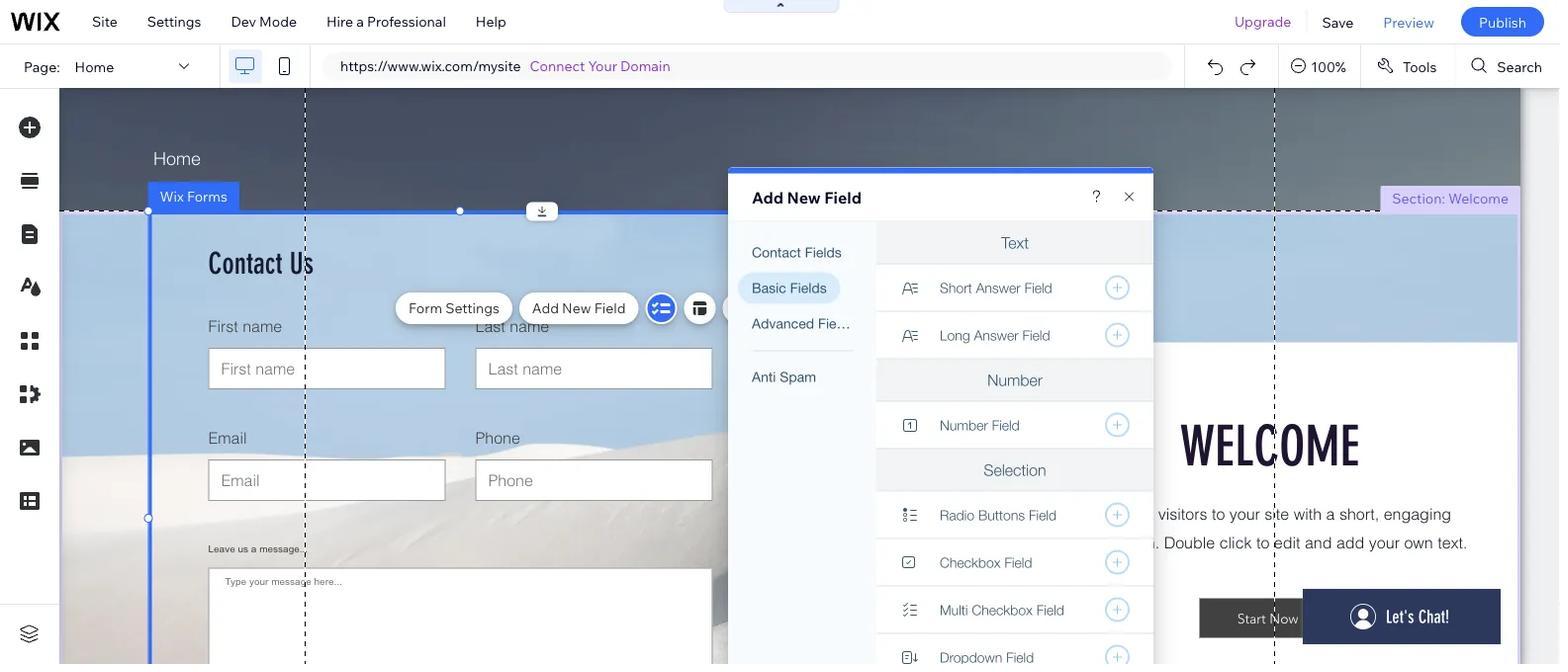 Task type: describe. For each thing, give the bounding box(es) containing it.
connect
[[530, 57, 585, 75]]

section:
[[1392, 190, 1445, 207]]

publish
[[1479, 13, 1527, 30]]

preview button
[[1369, 0, 1449, 44]]

site
[[92, 13, 118, 30]]

preview
[[1383, 13, 1435, 30]]

tools button
[[1361, 45, 1455, 88]]

mode
[[259, 13, 297, 30]]

help
[[476, 13, 506, 30]]

wix forms
[[160, 188, 227, 205]]

wix
[[160, 188, 184, 205]]

upgrade
[[1235, 13, 1292, 30]]

https://www.wix.com/mysite
[[340, 57, 521, 75]]

1 horizontal spatial settings
[[445, 300, 499, 317]]

1 horizontal spatial new
[[787, 187, 821, 207]]

dev
[[231, 13, 256, 30]]

search button
[[1456, 45, 1560, 88]]

tools
[[1403, 58, 1437, 75]]

0 horizontal spatial settings
[[147, 13, 201, 30]]

save button
[[1307, 0, 1369, 44]]

hire a professional
[[327, 13, 446, 30]]

welcome
[[1448, 190, 1509, 207]]

https://www.wix.com/mysite connect your domain
[[340, 57, 670, 75]]

dev mode
[[231, 13, 297, 30]]

1 vertical spatial add
[[532, 300, 559, 317]]



Task type: vqa. For each thing, say whether or not it's contained in the screenshot.
the topmost the design
no



Task type: locate. For each thing, give the bounding box(es) containing it.
field
[[824, 187, 862, 207], [594, 300, 626, 317]]

1 vertical spatial add new field
[[532, 300, 626, 317]]

a
[[356, 13, 364, 30]]

0 horizontal spatial add
[[532, 300, 559, 317]]

0 vertical spatial add
[[752, 187, 783, 207]]

0 vertical spatial new
[[787, 187, 821, 207]]

hire
[[327, 13, 353, 30]]

0 vertical spatial field
[[824, 187, 862, 207]]

form settings
[[409, 300, 499, 317]]

professional
[[367, 13, 446, 30]]

forms
[[187, 188, 227, 205]]

new
[[787, 187, 821, 207], [562, 300, 591, 317]]

search
[[1497, 58, 1542, 75]]

1 vertical spatial new
[[562, 300, 591, 317]]

100% button
[[1279, 45, 1360, 88]]

0 horizontal spatial add new field
[[532, 300, 626, 317]]

section: welcome
[[1392, 190, 1509, 207]]

0 vertical spatial add new field
[[752, 187, 862, 207]]

0 horizontal spatial new
[[562, 300, 591, 317]]

add
[[752, 187, 783, 207], [532, 300, 559, 317]]

add new field
[[752, 187, 862, 207], [532, 300, 626, 317]]

1 vertical spatial field
[[594, 300, 626, 317]]

form
[[409, 300, 442, 317]]

1 horizontal spatial field
[[824, 187, 862, 207]]

settings right form
[[445, 300, 499, 317]]

100%
[[1311, 58, 1346, 75]]

domain
[[620, 57, 670, 75]]

1 vertical spatial settings
[[445, 300, 499, 317]]

1 horizontal spatial add new field
[[752, 187, 862, 207]]

home
[[75, 58, 114, 75]]

0 vertical spatial settings
[[147, 13, 201, 30]]

settings
[[147, 13, 201, 30], [445, 300, 499, 317]]

1 horizontal spatial add
[[752, 187, 783, 207]]

0 horizontal spatial field
[[594, 300, 626, 317]]

save
[[1322, 13, 1354, 30]]

publish button
[[1461, 7, 1544, 37]]

your
[[588, 57, 617, 75]]

settings left the dev
[[147, 13, 201, 30]]



